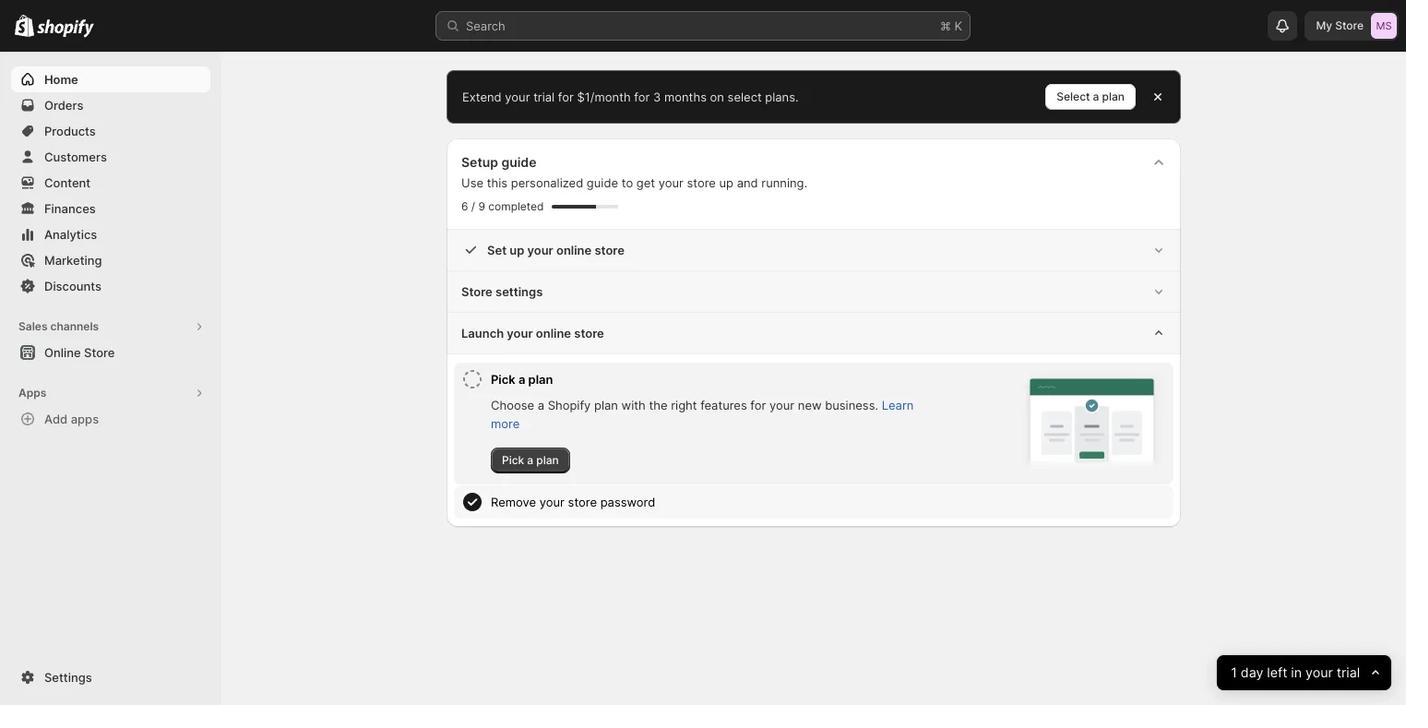 Task type: locate. For each thing, give the bounding box(es) containing it.
home link
[[11, 66, 210, 92]]

pick up the choose
[[491, 372, 516, 387]]

1 vertical spatial pick a plan
[[502, 453, 559, 467]]

store settings
[[462, 284, 543, 299]]

business.
[[825, 398, 879, 413]]

learn more link
[[491, 398, 914, 431]]

1 horizontal spatial for
[[635, 90, 650, 104]]

your right set
[[528, 243, 554, 258]]

for left 3
[[635, 90, 650, 104]]

online down settings
[[536, 326, 571, 341]]

online store
[[44, 345, 115, 360]]

your right remove
[[540, 495, 565, 510]]

set up your online store button
[[447, 230, 1182, 270]]

1 horizontal spatial store
[[462, 284, 493, 299]]

pick a plan up the choose
[[491, 372, 553, 387]]

store left password
[[568, 495, 597, 510]]

store up launch
[[462, 284, 493, 299]]

trial left $1/month on the left top of page
[[534, 90, 555, 104]]

up right set
[[510, 243, 525, 258]]

up left "and"
[[720, 175, 734, 190]]

select
[[728, 90, 762, 104]]

1 vertical spatial pick
[[502, 453, 525, 467]]

launch
[[462, 326, 504, 341]]

0 horizontal spatial up
[[510, 243, 525, 258]]

1 vertical spatial online
[[536, 326, 571, 341]]

0 vertical spatial store
[[1336, 18, 1364, 32]]

pick a plan down the more
[[502, 453, 559, 467]]

store down sales channels button
[[84, 345, 115, 360]]

2 vertical spatial store
[[84, 345, 115, 360]]

1 horizontal spatial trial
[[1337, 664, 1361, 681]]

a up the choose
[[519, 372, 526, 387]]

learn
[[882, 398, 914, 413]]

up
[[720, 175, 734, 190], [510, 243, 525, 258]]

a left shopify
[[538, 398, 545, 413]]

setup guide
[[462, 154, 537, 170]]

trial
[[534, 90, 555, 104], [1337, 664, 1361, 681]]

/
[[472, 199, 476, 213]]

plan for pick a plan link
[[537, 453, 559, 467]]

store inside 'button'
[[84, 345, 115, 360]]

1 horizontal spatial guide
[[587, 175, 619, 190]]

my
[[1317, 18, 1333, 32]]

pick a plan button
[[491, 363, 931, 396]]

apps
[[18, 386, 46, 400]]

day
[[1241, 664, 1264, 681]]

plan right the select
[[1103, 90, 1125, 103]]

more
[[491, 416, 520, 431]]

store inside remove your store password dropdown button
[[568, 495, 597, 510]]

1 day left in your trial
[[1231, 664, 1361, 681]]

pick a plan link
[[491, 448, 570, 474]]

running.
[[762, 175, 808, 190]]

finances link
[[11, 196, 210, 222]]

1
[[1231, 664, 1238, 681]]

a for pick a plan element
[[538, 398, 545, 413]]

pick down the more
[[502, 453, 525, 467]]

a
[[1094, 90, 1100, 103], [519, 372, 526, 387], [538, 398, 545, 413], [527, 453, 534, 467]]

products link
[[11, 118, 210, 144]]

plans.
[[766, 90, 799, 104]]

$1/month
[[577, 90, 631, 104]]

guide
[[502, 154, 537, 170], [587, 175, 619, 190]]

plan up the choose
[[529, 372, 553, 387]]

get
[[637, 175, 655, 190]]

set up your online store
[[487, 243, 625, 258]]

plan up remove your store password
[[537, 453, 559, 467]]

your inside pick a plan element
[[770, 398, 795, 413]]

your right launch
[[507, 326, 533, 341]]

shopify
[[548, 398, 591, 413]]

6
[[462, 199, 469, 213]]

pick for pick a plan link
[[502, 453, 525, 467]]

sales
[[18, 319, 48, 333]]

for inside pick a plan element
[[751, 398, 767, 413]]

store
[[687, 175, 716, 190], [595, 243, 625, 258], [574, 326, 604, 341], [568, 495, 597, 510]]

orders
[[44, 98, 84, 113]]

finances
[[44, 201, 96, 216]]

your right in
[[1306, 664, 1334, 681]]

your left new
[[770, 398, 795, 413]]

6 / 9 completed
[[462, 199, 544, 213]]

select
[[1057, 90, 1091, 103]]

launch your online store button
[[447, 313, 1182, 355]]

add apps
[[44, 412, 99, 427]]

k
[[955, 18, 963, 33]]

completed
[[489, 199, 544, 213]]

store inside "launch your online store" dropdown button
[[574, 326, 604, 341]]

pick
[[491, 372, 516, 387], [502, 453, 525, 467]]

choose a shopify plan with the right features for your new business.
[[491, 398, 879, 413]]

store right my in the right top of the page
[[1336, 18, 1364, 32]]

store down the to
[[595, 243, 625, 258]]

a inside dropdown button
[[519, 372, 526, 387]]

guide left the to
[[587, 175, 619, 190]]

mark pick a plan as done image
[[462, 368, 484, 391]]

settings
[[496, 284, 543, 299]]

store for online store
[[84, 345, 115, 360]]

months
[[665, 90, 707, 104]]

online inside dropdown button
[[557, 243, 592, 258]]

0 vertical spatial pick
[[491, 372, 516, 387]]

2 horizontal spatial for
[[751, 398, 767, 413]]

setup
[[462, 154, 498, 170]]

1 vertical spatial store
[[462, 284, 493, 299]]

a right the select
[[1094, 90, 1100, 103]]

a for pick a plan link
[[527, 453, 534, 467]]

a up remove
[[527, 453, 534, 467]]

settings link
[[11, 665, 210, 691]]

shopify image
[[15, 15, 34, 37], [37, 19, 94, 38]]

plan
[[1103, 90, 1125, 103], [529, 372, 553, 387], [595, 398, 618, 413], [537, 453, 559, 467]]

1 day left in your trial button
[[1217, 655, 1392, 691]]

use this personalized guide to get your store up and running.
[[462, 175, 808, 190]]

your right extend
[[505, 90, 530, 104]]

for right features
[[751, 398, 767, 413]]

pick for pick a plan dropdown button
[[491, 372, 516, 387]]

pick a plan inside pick a plan link
[[502, 453, 559, 467]]

pick inside dropdown button
[[491, 372, 516, 387]]

set
[[487, 243, 507, 258]]

⌘ k
[[941, 18, 963, 33]]

channels
[[50, 319, 99, 333]]

for left $1/month on the left top of page
[[558, 90, 574, 104]]

search
[[466, 18, 506, 33]]

plan inside dropdown button
[[529, 372, 553, 387]]

0 vertical spatial online
[[557, 243, 592, 258]]

the
[[649, 398, 668, 413]]

1 vertical spatial up
[[510, 243, 525, 258]]

for
[[558, 90, 574, 104], [635, 90, 650, 104], [751, 398, 767, 413]]

0 horizontal spatial store
[[84, 345, 115, 360]]

store up shopify
[[574, 326, 604, 341]]

remove your store password
[[491, 495, 656, 510]]

store for my store
[[1336, 18, 1364, 32]]

trial right in
[[1337, 664, 1361, 681]]

pick a plan
[[491, 372, 553, 387], [502, 453, 559, 467]]

apps
[[71, 412, 99, 427]]

add apps button
[[11, 406, 210, 432]]

my store image
[[1372, 13, 1398, 39]]

your
[[505, 90, 530, 104], [659, 175, 684, 190], [528, 243, 554, 258], [507, 326, 533, 341], [770, 398, 795, 413], [540, 495, 565, 510], [1306, 664, 1334, 681]]

2 horizontal spatial store
[[1336, 18, 1364, 32]]

content
[[44, 175, 91, 190]]

pick a plan inside pick a plan dropdown button
[[491, 372, 553, 387]]

store
[[1336, 18, 1364, 32], [462, 284, 493, 299], [84, 345, 115, 360]]

customers link
[[11, 144, 210, 170]]

left
[[1268, 664, 1288, 681]]

0 vertical spatial guide
[[502, 154, 537, 170]]

1 horizontal spatial up
[[720, 175, 734, 190]]

1 vertical spatial guide
[[587, 175, 619, 190]]

online down personalized
[[557, 243, 592, 258]]

guide up this in the left top of the page
[[502, 154, 537, 170]]

marketing
[[44, 253, 102, 268]]

1 vertical spatial trial
[[1337, 664, 1361, 681]]

select a plan link
[[1046, 84, 1136, 110]]

0 horizontal spatial for
[[558, 90, 574, 104]]

trial inside dropdown button
[[1337, 664, 1361, 681]]

on
[[710, 90, 725, 104]]

0 horizontal spatial trial
[[534, 90, 555, 104]]

use
[[462, 175, 484, 190]]

0 vertical spatial pick a plan
[[491, 372, 553, 387]]



Task type: describe. For each thing, give the bounding box(es) containing it.
online
[[44, 345, 81, 360]]

products
[[44, 124, 96, 138]]

learn more
[[491, 398, 914, 431]]

with
[[622, 398, 646, 413]]

plan for select a plan link
[[1103, 90, 1125, 103]]

this
[[487, 175, 508, 190]]

store settings button
[[447, 271, 1182, 312]]

content link
[[11, 170, 210, 196]]

apps button
[[11, 380, 210, 406]]

0 horizontal spatial guide
[[502, 154, 537, 170]]

remove your store password button
[[491, 486, 1167, 519]]

store inside dropdown button
[[462, 284, 493, 299]]

a for select a plan link
[[1094, 90, 1100, 103]]

features
[[701, 398, 748, 413]]

pick a plan for pick a plan dropdown button
[[491, 372, 553, 387]]

discounts link
[[11, 273, 210, 299]]

0 vertical spatial trial
[[534, 90, 555, 104]]

online inside dropdown button
[[536, 326, 571, 341]]

analytics link
[[11, 222, 210, 247]]

sales channels button
[[11, 314, 210, 340]]

in
[[1292, 664, 1302, 681]]

choose
[[491, 398, 535, 413]]

orders link
[[11, 92, 210, 118]]

personalized
[[511, 175, 584, 190]]

to
[[622, 175, 633, 190]]

online store button
[[0, 340, 222, 366]]

plan left with
[[595, 398, 618, 413]]

1 horizontal spatial shopify image
[[37, 19, 94, 38]]

my store
[[1317, 18, 1364, 32]]

extend
[[463, 90, 502, 104]]

online store link
[[11, 340, 210, 366]]

settings
[[44, 670, 92, 685]]

a for pick a plan dropdown button
[[519, 372, 526, 387]]

store inside set up your online store dropdown button
[[595, 243, 625, 258]]

marketing link
[[11, 247, 210, 273]]

add
[[44, 412, 68, 427]]

plan for pick a plan dropdown button
[[529, 372, 553, 387]]

your right get
[[659, 175, 684, 190]]

pick a plan for pick a plan link
[[502, 453, 559, 467]]

password
[[601, 495, 656, 510]]

up inside dropdown button
[[510, 243, 525, 258]]

select a plan
[[1057, 90, 1125, 103]]

remove
[[491, 495, 537, 510]]

analytics
[[44, 227, 97, 242]]

⌘
[[941, 18, 952, 33]]

3
[[654, 90, 661, 104]]

0 vertical spatial up
[[720, 175, 734, 190]]

launch your online store
[[462, 326, 604, 341]]

9
[[479, 199, 486, 213]]

right
[[671, 398, 697, 413]]

0 horizontal spatial shopify image
[[15, 15, 34, 37]]

and
[[737, 175, 759, 190]]

customers
[[44, 150, 107, 164]]

pick a plan element
[[491, 396, 931, 474]]

store left "and"
[[687, 175, 716, 190]]

new
[[798, 398, 822, 413]]

home
[[44, 72, 78, 87]]

discounts
[[44, 279, 102, 294]]

sales channels
[[18, 319, 99, 333]]

extend your trial for $1/month for 3 months on select plans.
[[463, 90, 799, 104]]

your inside dropdown button
[[528, 243, 554, 258]]



Task type: vqa. For each thing, say whether or not it's contained in the screenshot.
Searching in Archived "field"
no



